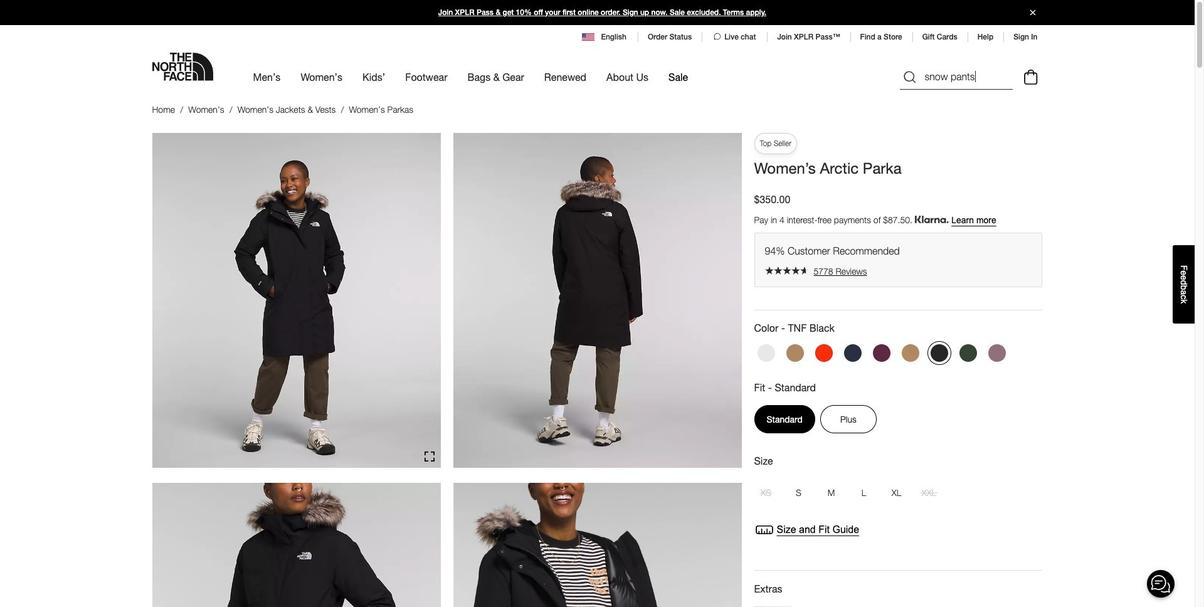 Task type: locate. For each thing, give the bounding box(es) containing it.
klarna image
[[915, 216, 949, 224]]

Search search field
[[900, 64, 1013, 89]]

pine needle image
[[960, 345, 977, 362]]

Fawn Grey radio
[[986, 342, 1009, 366]]

tnf black image
[[931, 345, 949, 362]]

view cart image
[[1021, 68, 1041, 86]]

open full screen image
[[425, 452, 435, 462]]

summit navy image
[[844, 345, 862, 362]]

boysenberry image
[[873, 345, 891, 362]]

Summit Navy radio
[[841, 342, 865, 366]]

close image
[[1025, 10, 1041, 15]]

Almond Butter/Almond Butter TNF Monogram Large Print radio
[[899, 342, 923, 366]]

almond butter image
[[787, 345, 804, 362]]

Almond Butter radio
[[783, 342, 807, 366]]

Gardenia White radio
[[755, 342, 778, 366]]

list box
[[755, 481, 1043, 505]]



Task type: describe. For each thing, give the bounding box(es) containing it.
color option group
[[755, 342, 1043, 371]]

gardenia white image
[[758, 345, 775, 362]]

the north face home page image
[[152, 53, 213, 81]]

fiery red image
[[815, 345, 833, 362]]

Pine Needle radio
[[957, 342, 981, 366]]

TNF Black radio
[[928, 342, 952, 366]]

search all image
[[903, 69, 918, 84]]

Fiery Red radio
[[812, 342, 836, 366]]

fawn grey image
[[989, 345, 1006, 362]]

Boysenberry radio
[[870, 342, 894, 366]]

almond butter/almond butter tnf monogram large print image
[[902, 345, 920, 362]]



Task type: vqa. For each thing, say whether or not it's contained in the screenshot.
the top A
no



